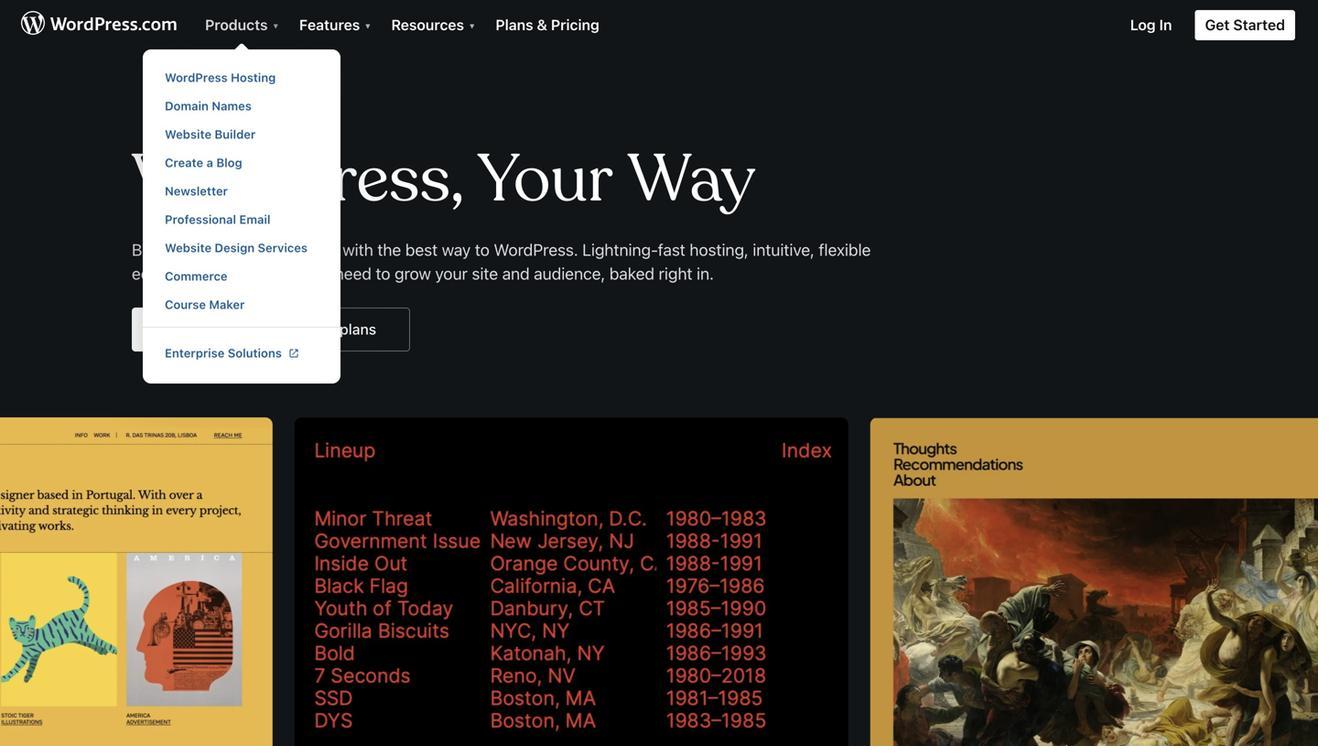 Task type: locate. For each thing, give the bounding box(es) containing it.
grow down professional email in the left top of the page
[[204, 240, 241, 260]]

2 website from the top
[[165, 241, 212, 255]]

with
[[343, 240, 373, 260]]

get inside 'wordpress.com' element
[[1206, 16, 1230, 33]]

lightning-
[[583, 240, 658, 260]]

create a blog link
[[143, 148, 341, 177]]

editing,
[[132, 264, 187, 283]]

wordpress hosting link
[[143, 63, 341, 92]]

names
[[212, 99, 252, 113]]

to up site
[[475, 240, 490, 260]]

and
[[173, 240, 200, 260], [191, 264, 218, 283], [503, 264, 530, 283]]

wordpress
[[165, 71, 228, 84]]

to
[[475, 240, 490, 260], [376, 264, 391, 283]]

log
[[1131, 16, 1156, 33]]

0 horizontal spatial get
[[160, 321, 185, 338]]

the
[[378, 240, 401, 260]]

website down domain
[[165, 127, 212, 141]]

get left started on the top right
[[1206, 16, 1230, 33]]

commerce
[[165, 269, 228, 283]]

blog
[[216, 156, 242, 169]]

wordpress.com element
[[0, 0, 1319, 52]]

theme line image
[[299, 418, 853, 746]]

create
[[165, 156, 203, 169]]

your down "way"
[[435, 264, 468, 283]]

wordpress, your way
[[132, 137, 756, 222]]

wordpress hosting
[[165, 71, 276, 84]]

website up commerce
[[165, 241, 212, 255]]

pricing
[[551, 16, 600, 33]]

website for website design services
[[165, 241, 212, 255]]

way
[[442, 240, 471, 260]]

0 horizontal spatial your
[[245, 240, 277, 260]]

1 vertical spatial your
[[435, 264, 468, 283]]

get started
[[160, 321, 237, 338]]

to down the
[[376, 264, 391, 283]]

1 horizontal spatial your
[[435, 264, 468, 283]]

a
[[207, 156, 213, 169]]

grow down best
[[395, 264, 431, 283]]

1 vertical spatial website
[[165, 241, 212, 255]]

domain names link
[[143, 92, 341, 120]]

&
[[537, 16, 548, 33]]

plans
[[496, 16, 534, 33]]

0 horizontal spatial grow
[[204, 240, 241, 260]]

and up commerce
[[173, 240, 200, 260]]

intuitive,
[[753, 240, 815, 260]]

best
[[406, 240, 438, 260]]

commerce link
[[143, 262, 341, 290]]

everything
[[222, 264, 300, 283]]

and up course maker
[[191, 264, 218, 283]]

course maker link
[[143, 290, 341, 319]]

flexible
[[819, 240, 871, 260]]

services
[[258, 241, 308, 255]]

1 vertical spatial get
[[160, 321, 185, 338]]

enterprise solutions
[[165, 346, 282, 360]]

website
[[165, 127, 212, 141], [165, 241, 212, 255]]

0 vertical spatial website
[[165, 127, 212, 141]]

get for get started
[[1206, 16, 1230, 33]]

features button
[[288, 0, 381, 41]]

wordpress.
[[494, 240, 579, 260]]

get down 'course'
[[160, 321, 185, 338]]

enterprise solutions link
[[143, 339, 341, 367]]

1 vertical spatial grow
[[395, 264, 431, 283]]

website for website builder
[[165, 127, 212, 141]]

your up everything
[[245, 240, 277, 260]]

grow
[[204, 240, 241, 260], [395, 264, 431, 283]]

your
[[245, 240, 277, 260], [435, 264, 468, 283]]

get
[[1206, 16, 1230, 33], [160, 321, 185, 338]]

log in link
[[1120, 0, 1184, 41]]

0 vertical spatial get
[[1206, 16, 1230, 33]]

0 vertical spatial to
[[475, 240, 490, 260]]

newsletter
[[165, 184, 228, 198]]

1 horizontal spatial get
[[1206, 16, 1230, 33]]

website builder link
[[143, 120, 341, 148]]

0 vertical spatial grow
[[204, 240, 241, 260]]

domain
[[165, 99, 209, 113]]

website design services link
[[143, 234, 341, 262]]

1 website from the top
[[165, 127, 212, 141]]

professional email link
[[143, 205, 341, 234]]

create a blog
[[165, 156, 242, 169]]

theme organizer image
[[0, 418, 277, 746]]

products
[[205, 16, 272, 33]]

professional email
[[165, 212, 271, 226]]

started
[[188, 321, 237, 338]]

build and grow your website with the best way to wordpress. lightning-fast hosting, intuitive, flexible editing, and everything you need to grow your site and audience, baked right in.
[[132, 240, 871, 283]]

and right site
[[503, 264, 530, 283]]

started
[[1234, 16, 1286, 33]]

features
[[299, 16, 364, 33]]

0 horizontal spatial to
[[376, 264, 391, 283]]

resources button
[[381, 0, 485, 41]]

0 vertical spatial your
[[245, 240, 277, 260]]

website inside "link"
[[165, 241, 212, 255]]

log in
[[1131, 16, 1173, 33]]



Task type: vqa. For each thing, say whether or not it's contained in the screenshot.
Maker
yes



Task type: describe. For each thing, give the bounding box(es) containing it.
domain names
[[165, 99, 252, 113]]

course
[[165, 298, 206, 311]]

in
[[1160, 16, 1173, 33]]

course maker
[[165, 298, 245, 311]]

you
[[304, 264, 331, 283]]

1 horizontal spatial to
[[475, 240, 490, 260]]

fast
[[658, 240, 686, 260]]

external image
[[290, 349, 298, 358]]

need
[[335, 264, 372, 283]]

theme issue image
[[874, 418, 1319, 746]]

build
[[132, 240, 169, 260]]

wordpress.com logo image
[[21, 8, 177, 41]]

design
[[215, 241, 255, 255]]

wordpress.com navigation menu menu
[[0, 0, 1319, 746]]

1 horizontal spatial grow
[[395, 264, 431, 283]]

resources
[[392, 16, 468, 33]]

website design services
[[165, 241, 308, 255]]

wordpress,
[[132, 137, 465, 222]]

get started link
[[1184, 0, 1319, 41]]

site
[[472, 264, 498, 283]]

email
[[239, 212, 271, 226]]

hosting,
[[690, 240, 749, 260]]

plans & pricing
[[496, 16, 600, 33]]

maker
[[209, 298, 245, 311]]

1 vertical spatial to
[[376, 264, 391, 283]]

your way
[[477, 137, 756, 222]]

get started link
[[132, 308, 266, 352]]

see
[[310, 321, 336, 338]]

get for get started
[[160, 321, 185, 338]]

newsletter link
[[143, 177, 341, 205]]

get started
[[1206, 16, 1286, 33]]

baked
[[610, 264, 655, 283]]

products button
[[194, 0, 288, 41]]

plans
[[340, 321, 377, 338]]

website builder
[[165, 127, 256, 141]]

in.
[[697, 264, 714, 283]]

enterprise
[[165, 346, 225, 360]]

right
[[659, 264, 693, 283]]

see plans
[[310, 321, 377, 338]]

hosting
[[231, 71, 276, 84]]

plans & pricing link
[[485, 0, 611, 41]]

builder
[[215, 127, 256, 141]]

solutions
[[228, 346, 282, 360]]

see plans link
[[277, 308, 410, 352]]

audience,
[[534, 264, 606, 283]]

website
[[282, 240, 339, 260]]

professional
[[165, 212, 236, 226]]



